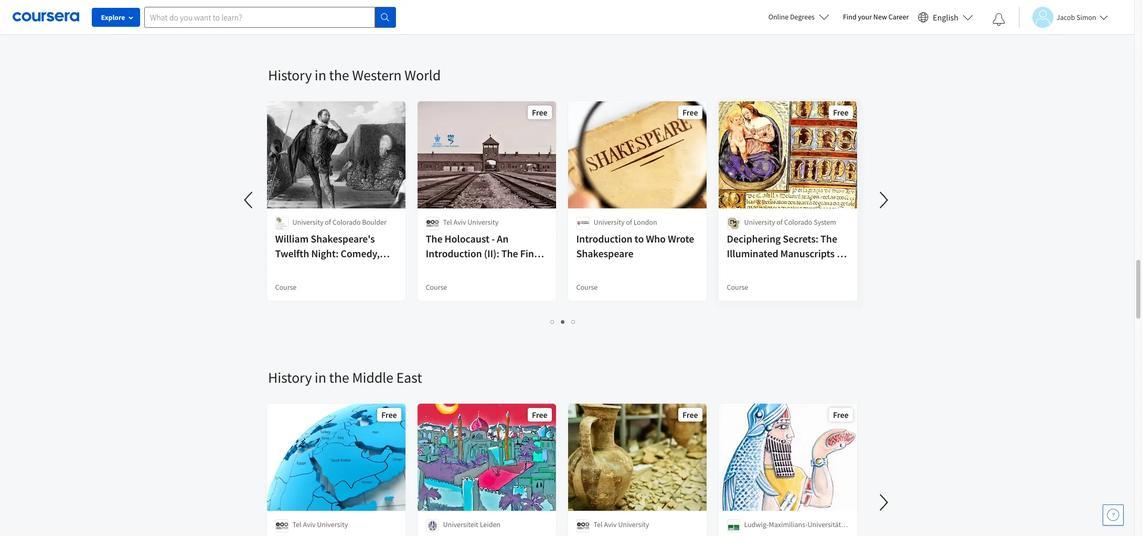 Task type: describe. For each thing, give the bounding box(es) containing it.
universiteit
[[444, 520, 479, 529]]

middle
[[352, 368, 394, 387]]

jacob
[[1057, 12, 1076, 22]]

next slide image inside history in the middle east carousel element
[[872, 490, 897, 515]]

tel aviv university image
[[426, 217, 439, 230]]

online degrees button
[[760, 5, 838, 28]]

tel aviv university for tel aviv university image
[[444, 217, 499, 227]]

twelfth
[[276, 247, 310, 260]]

aviv for tel aviv university image
[[454, 217, 467, 227]]

explore button
[[92, 8, 140, 27]]

in for middle
[[315, 368, 326, 387]]

tel aviv university for 1st tel aviv university icon
[[293, 520, 348, 529]]

william
[[276, 232, 309, 245]]

2 tel aviv university image from the left
[[577, 519, 590, 532]]

university of london image
[[577, 217, 590, 230]]

holocaust
[[445, 232, 490, 245]]

history for history in the western world
[[268, 66, 312, 85]]

tel for 1st tel aviv university icon
[[293, 520, 302, 529]]

english button
[[915, 0, 978, 34]]

online
[[769, 12, 789, 22]]

tel for 2nd tel aviv university icon from left
[[594, 520, 603, 529]]

world
[[405, 66, 441, 85]]

universität
[[808, 520, 842, 529]]

münchen
[[745, 530, 773, 536]]

tel aviv university for 2nd tel aviv university icon from left
[[594, 520, 650, 529]]

history in the middle east
[[268, 368, 422, 387]]

conflict,
[[276, 261, 313, 275]]

the inside deciphering secrets: the illuminated manuscripts of medieval europe
[[821, 232, 838, 245]]

community
[[334, 261, 387, 275]]

university of colorado boulder image
[[276, 217, 289, 230]]

explore
[[101, 13, 125, 22]]

english
[[934, 12, 959, 22]]

2
[[561, 317, 566, 327]]

ludwig-maximilians-universität münchen (lmu) image
[[728, 519, 741, 532]]

history in the middle east carousel element
[[263, 337, 1143, 536]]

course for william shakespeare's twelfth night: comedy, conflict, and community
[[276, 282, 297, 292]]

1 next slide image from the top
[[872, 187, 897, 213]]

the holocaust - an introduction (ii): the final solution
[[426, 232, 543, 275]]

aviv for 1st tel aviv university icon
[[303, 520, 316, 529]]

the for western
[[329, 66, 349, 85]]

free for universiteit leiden
[[533, 409, 548, 420]]

find your new career
[[844, 12, 909, 22]]

3 button
[[569, 316, 579, 328]]

europe
[[770, 261, 802, 275]]

1 button
[[548, 316, 558, 328]]

university of colorado system
[[745, 217, 837, 227]]

william shakespeare's twelfth night: comedy, conflict, and community
[[276, 232, 387, 275]]

1 horizontal spatial the
[[502, 247, 519, 260]]

course for introduction to who wrote shakespeare
[[577, 282, 598, 292]]

(lmu)
[[775, 530, 793, 536]]

find
[[844, 12, 857, 22]]

history in the western world
[[268, 66, 441, 85]]

chevron down image
[[40, 16, 48, 23]]

solution
[[426, 261, 464, 275]]

jacob simon button
[[1020, 7, 1109, 28]]

maximilians-
[[770, 520, 808, 529]]

comedy,
[[341, 247, 380, 260]]

show notifications image
[[993, 13, 1006, 26]]

free for introduction to who wrote shakespeare
[[683, 107, 699, 118]]

of inside deciphering secrets: the illuminated manuscripts of medieval europe
[[838, 247, 847, 260]]

jacob simon
[[1057, 12, 1097, 22]]

shakespeare
[[577, 247, 634, 260]]

university of london
[[594, 217, 658, 227]]

deciphering
[[728, 232, 782, 245]]

course for the holocaust - an introduction (ii): the final solution
[[426, 282, 448, 292]]

universiteit leiden image
[[426, 519, 439, 532]]

aviv for 2nd tel aviv university icon from left
[[605, 520, 617, 529]]

list inside the "history in the western world carousel" element
[[268, 316, 859, 328]]

to
[[635, 232, 645, 245]]



Task type: locate. For each thing, give the bounding box(es) containing it.
western
[[352, 66, 402, 85]]

east
[[397, 368, 422, 387]]

1 vertical spatial in
[[315, 368, 326, 387]]

history inside the "history in the western world carousel" element
[[268, 66, 312, 85]]

3
[[572, 317, 576, 327]]

help center image
[[1108, 509, 1120, 521]]

course down conflict,
[[276, 282, 297, 292]]

tel aviv university inside the "history in the western world carousel" element
[[444, 217, 499, 227]]

the
[[329, 66, 349, 85], [329, 368, 349, 387]]

illuminated
[[728, 247, 779, 260]]

secrets:
[[784, 232, 819, 245]]

career
[[889, 12, 909, 22]]

free for the holocaust - an introduction (ii): the final solution
[[533, 107, 548, 118]]

in for western
[[315, 66, 326, 85]]

What do you want to learn? text field
[[144, 7, 375, 28]]

2 horizontal spatial the
[[821, 232, 838, 245]]

history
[[268, 66, 312, 85], [268, 368, 312, 387]]

history inside history in the middle east carousel element
[[268, 368, 312, 387]]

free for tel aviv university
[[683, 409, 699, 420]]

in
[[315, 66, 326, 85], [315, 368, 326, 387]]

aviv inside the "history in the western world carousel" element
[[454, 217, 467, 227]]

university
[[293, 217, 324, 227], [468, 217, 499, 227], [594, 217, 625, 227], [745, 217, 776, 227], [317, 520, 348, 529], [619, 520, 650, 529]]

course down medieval
[[728, 282, 749, 292]]

tel aviv university image
[[276, 519, 289, 532], [577, 519, 590, 532]]

the down an
[[502, 247, 519, 260]]

1 colorado from the left
[[333, 217, 361, 227]]

find your new career link
[[838, 10, 915, 24]]

1 tel aviv university image from the left
[[276, 519, 289, 532]]

deciphering secrets: the illuminated manuscripts of medieval europe
[[728, 232, 847, 275]]

simon
[[1077, 12, 1097, 22]]

0 vertical spatial in
[[315, 66, 326, 85]]

the for middle
[[329, 368, 349, 387]]

(ii):
[[485, 247, 500, 260]]

2 in from the top
[[315, 368, 326, 387]]

list containing 1
[[268, 316, 859, 328]]

0 vertical spatial history
[[268, 66, 312, 85]]

2 horizontal spatial aviv
[[605, 520, 617, 529]]

1 horizontal spatial introduction
[[577, 232, 633, 245]]

introduction up solution
[[426, 247, 483, 260]]

1
[[551, 317, 555, 327]]

university of colorado boulder
[[293, 217, 387, 227]]

0 horizontal spatial tel aviv university image
[[276, 519, 289, 532]]

-
[[492, 232, 495, 245]]

0 horizontal spatial aviv
[[303, 520, 316, 529]]

ludwig-
[[745, 520, 770, 529]]

introduction inside "the holocaust - an introduction (ii): the final solution"
[[426, 247, 483, 260]]

1 history from the top
[[268, 66, 312, 85]]

the down system
[[821, 232, 838, 245]]

2 list from the top
[[268, 316, 859, 328]]

0 vertical spatial list
[[268, 13, 859, 25]]

2 button
[[558, 316, 569, 328]]

coursera image
[[13, 9, 79, 25]]

1 course from the left
[[276, 282, 297, 292]]

list
[[268, 13, 859, 25], [268, 316, 859, 328]]

1 in from the top
[[315, 66, 326, 85]]

night:
[[312, 247, 339, 260]]

universiteit leiden
[[444, 520, 501, 529]]

degrees
[[791, 12, 815, 22]]

2 the from the top
[[329, 368, 349, 387]]

boulder
[[363, 217, 387, 227]]

1 vertical spatial next slide image
[[872, 490, 897, 515]]

1 horizontal spatial tel aviv university image
[[577, 519, 590, 532]]

2 history from the top
[[268, 368, 312, 387]]

next slide image
[[872, 187, 897, 213], [872, 490, 897, 515]]

your
[[859, 12, 873, 22]]

tel for tel aviv university image
[[444, 217, 453, 227]]

free for deciphering secrets: the illuminated manuscripts of medieval europe
[[834, 107, 849, 118]]

free for ludwig-maximilians-universität münchen (lmu)
[[834, 409, 849, 420]]

1 horizontal spatial tel
[[444, 217, 453, 227]]

1 horizontal spatial tel aviv university
[[444, 217, 499, 227]]

0 horizontal spatial tel aviv university
[[293, 520, 348, 529]]

tel inside the "history in the western world carousel" element
[[444, 217, 453, 227]]

of for secrets:
[[777, 217, 783, 227]]

1 the from the top
[[329, 66, 349, 85]]

of for to
[[627, 217, 633, 227]]

0 vertical spatial introduction
[[577, 232, 633, 245]]

aviv
[[454, 217, 467, 227], [303, 520, 316, 529], [605, 520, 617, 529]]

0 horizontal spatial colorado
[[333, 217, 361, 227]]

the down tel aviv university image
[[426, 232, 443, 245]]

1 vertical spatial list
[[268, 316, 859, 328]]

an
[[497, 232, 509, 245]]

online degrees
[[769, 12, 815, 22]]

who
[[647, 232, 666, 245]]

colorado up 'secrets:'
[[785, 217, 813, 227]]

of for shakespeare's
[[325, 217, 331, 227]]

course
[[276, 282, 297, 292], [426, 282, 448, 292], [577, 282, 598, 292], [728, 282, 749, 292]]

of
[[325, 217, 331, 227], [627, 217, 633, 227], [777, 217, 783, 227], [838, 247, 847, 260]]

3 course from the left
[[577, 282, 598, 292]]

and
[[315, 261, 332, 275]]

manuscripts
[[781, 247, 836, 260]]

4 course from the left
[[728, 282, 749, 292]]

london
[[634, 217, 658, 227]]

the left western
[[329, 66, 349, 85]]

0 horizontal spatial the
[[426, 232, 443, 245]]

course for deciphering secrets: the illuminated manuscripts of medieval europe
[[728, 282, 749, 292]]

university of colorado system image
[[728, 217, 741, 230]]

of up deciphering
[[777, 217, 783, 227]]

the
[[426, 232, 443, 245], [821, 232, 838, 245], [502, 247, 519, 260]]

ludwig-maximilians-universität münchen (lmu)
[[745, 520, 842, 536]]

of right manuscripts
[[838, 247, 847, 260]]

history for history in the middle east
[[268, 368, 312, 387]]

shakespeare's
[[311, 232, 375, 245]]

0 horizontal spatial introduction
[[426, 247, 483, 260]]

2 colorado from the left
[[785, 217, 813, 227]]

of up shakespeare's
[[325, 217, 331, 227]]

colorado
[[333, 217, 361, 227], [785, 217, 813, 227]]

2 horizontal spatial tel aviv university
[[594, 520, 650, 529]]

the left middle on the left
[[329, 368, 349, 387]]

1 list from the top
[[268, 13, 859, 25]]

of left 'london' at the right top
[[627, 217, 633, 227]]

colorado for shakespeare's
[[333, 217, 361, 227]]

0 vertical spatial next slide image
[[872, 187, 897, 213]]

final
[[521, 247, 543, 260]]

None search field
[[144, 7, 396, 28]]

introduction to who wrote shakespeare
[[577, 232, 695, 260]]

introduction up shakespeare
[[577, 232, 633, 245]]

colorado up shakespeare's
[[333, 217, 361, 227]]

0 vertical spatial the
[[329, 66, 349, 85]]

leiden
[[480, 520, 501, 529]]

1 horizontal spatial colorado
[[785, 217, 813, 227]]

0 horizontal spatial tel
[[293, 520, 302, 529]]

introduction inside the introduction to who wrote shakespeare
[[577, 232, 633, 245]]

2 horizontal spatial tel
[[594, 520, 603, 529]]

1 vertical spatial history
[[268, 368, 312, 387]]

wrote
[[669, 232, 695, 245]]

tel
[[444, 217, 453, 227], [293, 520, 302, 529], [594, 520, 603, 529]]

2 next slide image from the top
[[872, 490, 897, 515]]

1 vertical spatial the
[[329, 368, 349, 387]]

previous slide image
[[237, 187, 262, 213]]

course up 3 button
[[577, 282, 598, 292]]

introduction
[[577, 232, 633, 245], [426, 247, 483, 260]]

colorado for secrets:
[[785, 217, 813, 227]]

1 horizontal spatial aviv
[[454, 217, 467, 227]]

free
[[533, 107, 548, 118], [683, 107, 699, 118], [834, 107, 849, 118], [382, 409, 397, 420], [533, 409, 548, 420], [683, 409, 699, 420], [834, 409, 849, 420]]

tel aviv university
[[444, 217, 499, 227], [293, 520, 348, 529], [594, 520, 650, 529]]

history in the western world carousel element
[[237, 34, 897, 337]]

2 course from the left
[[426, 282, 448, 292]]

medieval
[[728, 261, 768, 275]]

new
[[874, 12, 888, 22]]

system
[[815, 217, 837, 227]]

1 vertical spatial introduction
[[426, 247, 483, 260]]

course down solution
[[426, 282, 448, 292]]



Task type: vqa. For each thing, say whether or not it's contained in the screenshot.
1st PONTIFICIA UNIVERSIDAD CATÓLICA DE CHILE icon from the right
no



